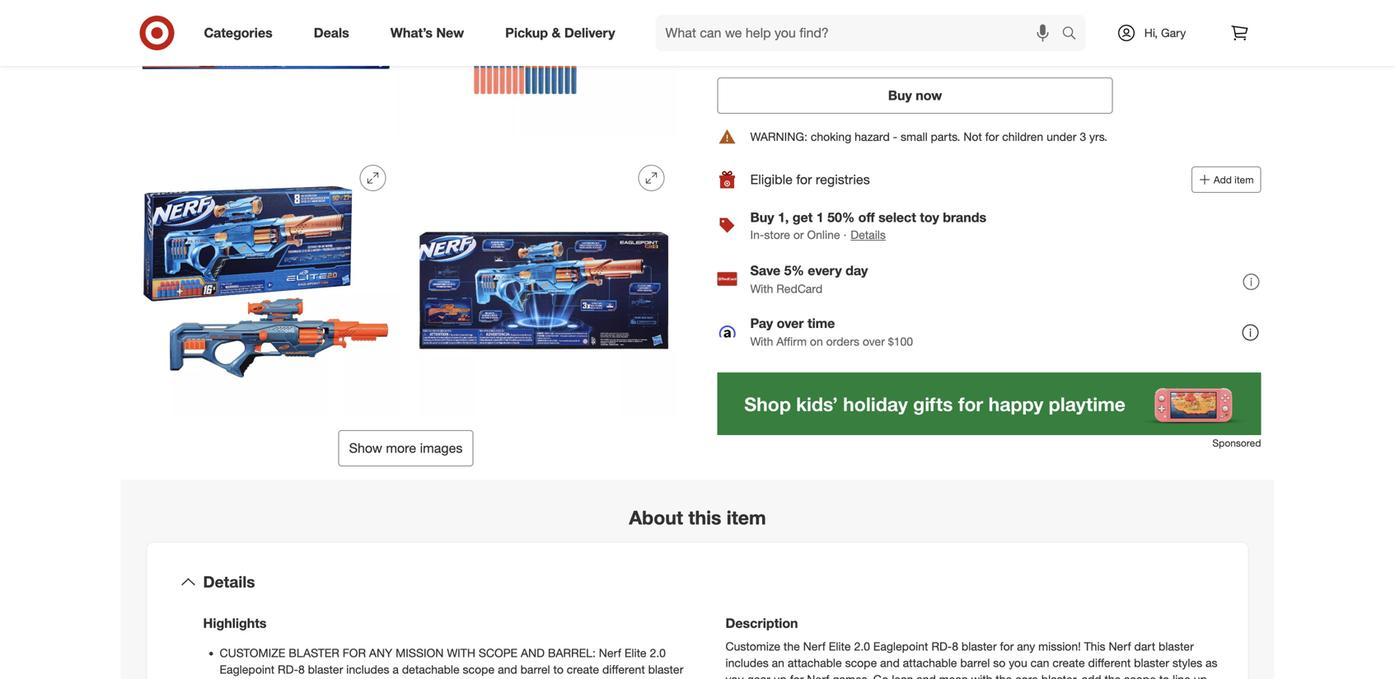 Task type: describe. For each thing, give the bounding box(es) containing it.
images
[[420, 440, 463, 456]]

add to cart button
[[805, 28, 1113, 64]]

brands
[[943, 209, 987, 225]]

includes inside customize blaster for any mission with scope and barrel: nerf elite 2.0 eaglepoint rd-8 blaster includes a detachable scope and barrel to create different blaster styles for any mission
[[346, 662, 389, 677]]

1
[[817, 209, 824, 225]]

more
[[386, 440, 416, 456]]

now
[[916, 87, 942, 103]]

nerf elite 2.0 eaglepoint rd 8 blaster, 2 of 11 image
[[134, 0, 399, 138]]

add for add to cart
[[924, 38, 949, 54]]

hi,
[[1145, 26, 1158, 40]]

highlights
[[203, 615, 267, 631]]

elite inside customize blaster for any mission with scope and barrel: nerf elite 2.0 eaglepoint rd-8 blaster includes a detachable scope and barrel to create different blaster styles for any mission
[[625, 646, 647, 660]]

this
[[1084, 639, 1106, 654]]

or
[[794, 227, 804, 242]]

description
[[726, 615, 798, 631]]

add
[[1082, 672, 1102, 679]]

barrel:
[[548, 646, 596, 660]]

deals link
[[300, 15, 370, 51]]

eligible for registries
[[750, 171, 870, 187]]

redcard
[[777, 281, 823, 296]]

image gallery element
[[134, 0, 678, 467]]

0 horizontal spatial you
[[726, 672, 744, 679]]

any
[[369, 646, 393, 660]]

show
[[349, 440, 382, 456]]

barrel inside customize blaster for any mission with scope and barrel: nerf elite 2.0 eaglepoint rd-8 blaster includes a detachable scope and barrel to create different blaster styles for any mission
[[521, 662, 550, 677]]

barrel inside 'description customize the nerf elite 2.0 eaglepoint rd-8 blaster for any mission! this nerf dart blaster includes an attachable scope and attachable barrel so you can create different blaster styles as you gear up for nerf games. go lean and mean with the core blaster, add the scope to line'
[[961, 656, 990, 670]]

to inside button
[[952, 38, 965, 54]]

gary
[[1161, 26, 1186, 40]]

store
[[764, 227, 790, 242]]

with inside pay over time with affirm on orders over $100
[[750, 334, 774, 349]]

detachable
[[402, 662, 460, 677]]

about this item
[[629, 506, 766, 529]]

50%
[[828, 209, 855, 225]]

details inside dropdown button
[[203, 573, 255, 592]]

to inside customize blaster for any mission with scope and barrel: nerf elite 2.0 eaglepoint rd-8 blaster includes a detachable scope and barrel to create different blaster styles for any mission
[[554, 662, 564, 677]]

blaster,
[[1042, 672, 1079, 679]]

8 inside 'description customize the nerf elite 2.0 eaglepoint rd-8 blaster for any mission! this nerf dart blaster includes an attachable scope and attachable barrel so you can create different blaster styles as you gear up for nerf games. go lean and mean with the core blaster, add the scope to line'
[[952, 639, 959, 654]]

scope inside customize blaster for any mission with scope and barrel: nerf elite 2.0 eaglepoint rd-8 blaster includes a detachable scope and barrel to create different blaster styles for any mission
[[463, 662, 495, 677]]

nerf left the dart
[[1109, 639, 1131, 654]]

$100
[[888, 334, 913, 349]]

show more images button
[[338, 430, 473, 467]]

parts.
[[931, 129, 961, 144]]

and inside customize blaster for any mission with scope and barrel: nerf elite 2.0 eaglepoint rd-8 blaster includes a detachable scope and barrel to create different blaster styles for any mission
[[498, 662, 517, 677]]

details button
[[850, 226, 887, 244]]

search button
[[1055, 15, 1094, 54]]

save 5% every day with redcard
[[750, 262, 868, 296]]

add for add item
[[1214, 173, 1232, 186]]

nerf elite 2.0 eaglepoint rd 8 blaster, 4 of 11 image
[[134, 152, 399, 417]]

warning:
[[750, 129, 808, 144]]

every
[[808, 262, 842, 279]]

0 horizontal spatial the
[[784, 639, 800, 654]]

∙
[[844, 227, 847, 242]]

buy for buy now
[[888, 87, 912, 103]]

pickup
[[505, 25, 548, 41]]

for right not
[[986, 129, 999, 144]]

online
[[807, 227, 840, 242]]

different inside customize blaster for any mission with scope and barrel: nerf elite 2.0 eaglepoint rd-8 blaster includes a detachable scope and barrel to create different blaster styles for any mission
[[603, 662, 645, 677]]

show more images
[[349, 440, 463, 456]]

styles inside customize blaster for any mission with scope and barrel: nerf elite 2.0 eaglepoint rd-8 blaster includes a detachable scope and barrel to create different blaster styles for any mission
[[220, 679, 250, 679]]

pickup & delivery
[[505, 25, 615, 41]]

advertisement region
[[718, 372, 1262, 435]]

5%
[[784, 262, 804, 279]]

can
[[1031, 656, 1050, 670]]

hazard
[[855, 129, 890, 144]]

sponsored
[[1213, 437, 1262, 449]]

for right eligible
[[797, 171, 812, 187]]

mission
[[291, 679, 331, 679]]

this
[[689, 506, 722, 529]]

so
[[993, 656, 1006, 670]]

with inside save 5% every day with redcard
[[750, 281, 774, 296]]

eaglepoint inside 'description customize the nerf elite 2.0 eaglepoint rd-8 blaster for any mission! this nerf dart blaster includes an attachable scope and attachable barrel so you can create different blaster styles as you gear up for nerf games. go lean and mean with the core blaster, add the scope to line'
[[874, 639, 928, 654]]

for up so
[[1000, 639, 1014, 654]]

1,
[[778, 209, 789, 225]]

small
[[901, 129, 928, 144]]

1 attachable from the left
[[788, 656, 842, 670]]

not
[[964, 129, 982, 144]]

for
[[343, 646, 366, 660]]

pay
[[750, 315, 773, 331]]

different inside 'description customize the nerf elite 2.0 eaglepoint rd-8 blaster for any mission! this nerf dart blaster includes an attachable scope and attachable barrel so you can create different blaster styles as you gear up for nerf games. go lean and mean with the core blaster, add the scope to line'
[[1088, 656, 1131, 670]]

get
[[793, 209, 813, 225]]

yrs.
[[1090, 129, 1108, 144]]

delivery
[[565, 25, 615, 41]]

toy
[[920, 209, 939, 225]]

search
[[1055, 26, 1094, 43]]

-
[[893, 129, 898, 144]]

nerf right 'customize'
[[803, 639, 826, 654]]

elite inside 'description customize the nerf elite 2.0 eaglepoint rd-8 blaster for any mission! this nerf dart blaster includes an attachable scope and attachable barrel so you can create different blaster styles as you gear up for nerf games. go lean and mean with the core blaster, add the scope to line'
[[829, 639, 851, 654]]

about
[[629, 506, 683, 529]]

blaster
[[289, 646, 339, 660]]

add item
[[1214, 173, 1254, 186]]

eaglepoint inside customize blaster for any mission with scope and barrel: nerf elite 2.0 eaglepoint rd-8 blaster includes a detachable scope and barrel to create different blaster styles for any mission
[[220, 662, 275, 677]]

2 attachable from the left
[[903, 656, 957, 670]]

buy 1, get 1 50% off select toy brands in-store or online ∙ details
[[750, 209, 987, 242]]

create inside 'description customize the nerf elite 2.0 eaglepoint rd-8 blaster for any mission! this nerf dart blaster includes an attachable scope and attachable barrel so you can create different blaster styles as you gear up for nerf games. go lean and mean with the core blaster, add the scope to line'
[[1053, 656, 1085, 670]]

day
[[846, 262, 868, 279]]

includes inside 'description customize the nerf elite 2.0 eaglepoint rd-8 blaster for any mission! this nerf dart blaster includes an attachable scope and attachable barrel so you can create different blaster styles as you gear up for nerf games. go lean and mean with the core blaster, add the scope to line'
[[726, 656, 769, 670]]

scope
[[479, 646, 518, 660]]

games.
[[833, 672, 870, 679]]

What can we help you find? suggestions appear below search field
[[656, 15, 1066, 51]]

buy now button
[[718, 77, 1113, 114]]

3
[[1080, 129, 1086, 144]]

with
[[447, 646, 476, 660]]



Task type: locate. For each thing, give the bounding box(es) containing it.
attachable right an
[[788, 656, 842, 670]]

deals
[[314, 25, 349, 41]]

for right up
[[790, 672, 804, 679]]

2.0 inside customize blaster for any mission with scope and barrel: nerf elite 2.0 eaglepoint rd-8 blaster includes a detachable scope and barrel to create different blaster styles for any mission
[[650, 646, 666, 660]]

0 horizontal spatial 2.0
[[650, 646, 666, 660]]

1 horizontal spatial 2.0
[[854, 639, 870, 654]]

customize
[[726, 639, 781, 654]]

1 horizontal spatial rd-
[[932, 639, 952, 654]]

details down the buy 1, get 1 50% off select toy brands link
[[851, 227, 886, 242]]

for inside customize blaster for any mission with scope and barrel: nerf elite 2.0 eaglepoint rd-8 blaster includes a detachable scope and barrel to create different blaster styles for any mission
[[253, 679, 267, 679]]

to inside 'description customize the nerf elite 2.0 eaglepoint rd-8 blaster for any mission! this nerf dart blaster includes an attachable scope and attachable barrel so you can create different blaster styles as you gear up for nerf games. go lean and mean with the core blaster, add the scope to line'
[[1160, 672, 1170, 679]]

2 horizontal spatial the
[[1105, 672, 1121, 679]]

0 horizontal spatial add
[[924, 38, 949, 54]]

scope down the dart
[[1124, 672, 1156, 679]]

eligible
[[750, 171, 793, 187]]

elite right barrel:
[[625, 646, 647, 660]]

1 vertical spatial rd-
[[278, 662, 298, 677]]

1 horizontal spatial create
[[1053, 656, 1085, 670]]

off
[[859, 209, 875, 225]]

0 horizontal spatial elite
[[625, 646, 647, 660]]

the up an
[[784, 639, 800, 654]]

1 horizontal spatial any
[[1017, 639, 1035, 654]]

for
[[986, 129, 999, 144], [797, 171, 812, 187], [1000, 639, 1014, 654], [790, 672, 804, 679], [253, 679, 267, 679]]

0 vertical spatial buy
[[888, 87, 912, 103]]

buy inside 'button'
[[888, 87, 912, 103]]

any inside customize blaster for any mission with scope and barrel: nerf elite 2.0 eaglepoint rd-8 blaster includes a detachable scope and barrel to create different blaster styles for any mission
[[270, 679, 288, 679]]

save
[[750, 262, 781, 279]]

0 vertical spatial you
[[1009, 656, 1028, 670]]

affirm
[[777, 334, 807, 349]]

with down pay at the top right
[[750, 334, 774, 349]]

to
[[952, 38, 965, 54], [554, 662, 564, 677], [1160, 672, 1170, 679]]

over left $100
[[863, 334, 885, 349]]

0 horizontal spatial 8
[[298, 662, 305, 677]]

attachable up mean at the right of page
[[903, 656, 957, 670]]

1 horizontal spatial the
[[996, 672, 1012, 679]]

barrel
[[961, 656, 990, 670], [521, 662, 550, 677]]

0 horizontal spatial attachable
[[788, 656, 842, 670]]

create up the blaster,
[[1053, 656, 1085, 670]]

cart
[[969, 38, 994, 54]]

to left cart
[[952, 38, 965, 54]]

barrel down and
[[521, 662, 550, 677]]

1 horizontal spatial elite
[[829, 639, 851, 654]]

1 with from the top
[[750, 281, 774, 296]]

gear
[[748, 672, 771, 679]]

the
[[784, 639, 800, 654], [996, 672, 1012, 679], [1105, 672, 1121, 679]]

0 horizontal spatial over
[[777, 315, 804, 331]]

1 horizontal spatial and
[[880, 656, 900, 670]]

to left line on the right of the page
[[1160, 672, 1170, 679]]

an
[[772, 656, 785, 670]]

nerf elite 2.0 eaglepoint rd 8 blaster, 3 of 11 image
[[413, 0, 678, 138]]

1 vertical spatial details
[[203, 573, 255, 592]]

1 horizontal spatial item
[[1235, 173, 1254, 186]]

2.0 down details dropdown button on the bottom of page
[[650, 646, 666, 660]]

warning: choking hazard - small parts. not for children under 3 yrs.
[[750, 129, 1108, 144]]

categories link
[[190, 15, 293, 51]]

mission!
[[1039, 639, 1081, 654]]

1 vertical spatial styles
[[220, 679, 250, 679]]

buy left now
[[888, 87, 912, 103]]

time
[[808, 315, 835, 331]]

any up can
[[1017, 639, 1035, 654]]

1 horizontal spatial different
[[1088, 656, 1131, 670]]

0 horizontal spatial different
[[603, 662, 645, 677]]

1 vertical spatial eaglepoint
[[220, 662, 275, 677]]

1 horizontal spatial includes
[[726, 656, 769, 670]]

with
[[971, 672, 993, 679]]

nerf inside customize blaster for any mission with scope and barrel: nerf elite 2.0 eaglepoint rd-8 blaster includes a detachable scope and barrel to create different blaster styles for any mission
[[599, 646, 621, 660]]

0 horizontal spatial details
[[203, 573, 255, 592]]

new
[[436, 25, 464, 41]]

and down "scope" at the bottom of the page
[[498, 662, 517, 677]]

1 horizontal spatial styles
[[1173, 656, 1203, 670]]

2 horizontal spatial scope
[[1124, 672, 1156, 679]]

1 horizontal spatial barrel
[[961, 656, 990, 670]]

line
[[1173, 672, 1191, 679]]

select
[[879, 209, 916, 225]]

scope down with
[[463, 662, 495, 677]]

registries
[[816, 171, 870, 187]]

1 horizontal spatial add
[[1214, 173, 1232, 186]]

0 vertical spatial rd-
[[932, 639, 952, 654]]

create inside customize blaster for any mission with scope and barrel: nerf elite 2.0 eaglepoint rd-8 blaster includes a detachable scope and barrel to create different blaster styles for any mission
[[567, 662, 599, 677]]

1 horizontal spatial attachable
[[903, 656, 957, 670]]

you
[[1009, 656, 1028, 670], [726, 672, 744, 679]]

0 vertical spatial details
[[851, 227, 886, 242]]

you up core
[[1009, 656, 1028, 670]]

1 vertical spatial add
[[1214, 173, 1232, 186]]

up
[[774, 672, 787, 679]]

core
[[1016, 672, 1038, 679]]

buy inside "buy 1, get 1 50% off select toy brands in-store or online ∙ details"
[[750, 209, 774, 225]]

0 horizontal spatial styles
[[220, 679, 250, 679]]

pay over time with affirm on orders over $100
[[750, 315, 913, 349]]

categories
[[204, 25, 273, 41]]

styles inside 'description customize the nerf elite 2.0 eaglepoint rd-8 blaster for any mission! this nerf dart blaster includes an attachable scope and attachable barrel so you can create different blaster styles as you gear up for nerf games. go lean and mean with the core blaster, add the scope to line'
[[1173, 656, 1203, 670]]

on
[[810, 334, 823, 349]]

2 with from the top
[[750, 334, 774, 349]]

includes up gear
[[726, 656, 769, 670]]

buy now
[[888, 87, 942, 103]]

barrel up the with
[[961, 656, 990, 670]]

elite up games.
[[829, 639, 851, 654]]

0 horizontal spatial item
[[727, 506, 766, 529]]

rd- inside customize blaster for any mission with scope and barrel: nerf elite 2.0 eaglepoint rd-8 blaster includes a detachable scope and barrel to create different blaster styles for any mission
[[278, 662, 298, 677]]

0 horizontal spatial rd-
[[278, 662, 298, 677]]

1 horizontal spatial to
[[952, 38, 965, 54]]

0 horizontal spatial create
[[567, 662, 599, 677]]

1 vertical spatial any
[[270, 679, 288, 679]]

mission
[[396, 646, 444, 660]]

0 vertical spatial styles
[[1173, 656, 1203, 670]]

0 vertical spatial over
[[777, 315, 804, 331]]

the right add
[[1105, 672, 1121, 679]]

8 up mean at the right of page
[[952, 639, 959, 654]]

item
[[1235, 173, 1254, 186], [727, 506, 766, 529]]

customize blaster for any mission with scope and barrel: nerf elite 2.0 eaglepoint rd-8 blaster includes a detachable scope and barrel to create different blaster styles for any mission
[[220, 646, 684, 679]]

buy up in-
[[750, 209, 774, 225]]

create down barrel:
[[567, 662, 599, 677]]

with
[[750, 281, 774, 296], [750, 334, 774, 349]]

0 horizontal spatial and
[[498, 662, 517, 677]]

and
[[521, 646, 545, 660]]

8 up "mission"
[[298, 662, 305, 677]]

nerf elite 2.0 eaglepoint rd 8 blaster, 5 of 11 image
[[413, 152, 678, 417]]

scope up games.
[[845, 656, 877, 670]]

for down customize
[[253, 679, 267, 679]]

any left "mission"
[[270, 679, 288, 679]]

and
[[880, 656, 900, 670], [498, 662, 517, 677], [917, 672, 936, 679]]

blaster
[[962, 639, 997, 654], [1159, 639, 1194, 654], [1134, 656, 1170, 670], [308, 662, 343, 677], [648, 662, 684, 677]]

the down so
[[996, 672, 1012, 679]]

1 vertical spatial you
[[726, 672, 744, 679]]

0 horizontal spatial buy
[[750, 209, 774, 225]]

0 vertical spatial item
[[1235, 173, 1254, 186]]

description customize the nerf elite 2.0 eaglepoint rd-8 blaster for any mission! this nerf dart blaster includes an attachable scope and attachable barrel so you can create different blaster styles as you gear up for nerf games. go lean and mean with the core blaster, add the scope to line 
[[726, 615, 1220, 679]]

1 vertical spatial 8
[[298, 662, 305, 677]]

details
[[851, 227, 886, 242], [203, 573, 255, 592]]

add
[[924, 38, 949, 54], [1214, 173, 1232, 186]]

2 horizontal spatial and
[[917, 672, 936, 679]]

details up the highlights
[[203, 573, 255, 592]]

1 horizontal spatial over
[[863, 334, 885, 349]]

attachable
[[788, 656, 842, 670], [903, 656, 957, 670]]

add to cart
[[924, 38, 994, 54]]

1 horizontal spatial details
[[851, 227, 886, 242]]

mean
[[939, 672, 968, 679]]

go
[[873, 672, 889, 679]]

2 horizontal spatial to
[[1160, 672, 1170, 679]]

as
[[1206, 656, 1218, 670]]

1 vertical spatial with
[[750, 334, 774, 349]]

1 horizontal spatial you
[[1009, 656, 1028, 670]]

what's new
[[390, 25, 464, 41]]

2.0 up games.
[[854, 639, 870, 654]]

0 horizontal spatial includes
[[346, 662, 389, 677]]

nerf right barrel:
[[599, 646, 621, 660]]

0 vertical spatial with
[[750, 281, 774, 296]]

buy
[[888, 87, 912, 103], [750, 209, 774, 225]]

children
[[1002, 129, 1044, 144]]

eaglepoint down customize
[[220, 662, 275, 677]]

a
[[393, 662, 399, 677]]

different
[[1088, 656, 1131, 670], [603, 662, 645, 677]]

item inside add item button
[[1235, 173, 1254, 186]]

what's new link
[[376, 15, 485, 51]]

any inside 'description customize the nerf elite 2.0 eaglepoint rd-8 blaster for any mission! this nerf dart blaster includes an attachable scope and attachable barrel so you can create different blaster styles as you gear up for nerf games. go lean and mean with the core blaster, add the scope to line'
[[1017, 639, 1035, 654]]

includes down any
[[346, 662, 389, 677]]

eaglepoint
[[874, 639, 928, 654], [220, 662, 275, 677]]

styles down customize
[[220, 679, 250, 679]]

hi, gary
[[1145, 26, 1186, 40]]

0 horizontal spatial barrel
[[521, 662, 550, 677]]

you left gear
[[726, 672, 744, 679]]

0 vertical spatial add
[[924, 38, 949, 54]]

0 horizontal spatial eaglepoint
[[220, 662, 275, 677]]

orders
[[826, 334, 860, 349]]

rd- up "mission"
[[278, 662, 298, 677]]

over up affirm
[[777, 315, 804, 331]]

eaglepoint up "lean"
[[874, 639, 928, 654]]

buy for buy 1, get 1 50% off select toy brands in-store or online ∙ details
[[750, 209, 774, 225]]

and right "lean"
[[917, 672, 936, 679]]

any
[[1017, 639, 1035, 654], [270, 679, 288, 679]]

in-
[[750, 227, 764, 242]]

0 horizontal spatial to
[[554, 662, 564, 677]]

rd- up mean at the right of page
[[932, 639, 952, 654]]

lean
[[892, 672, 914, 679]]

rd-
[[932, 639, 952, 654], [278, 662, 298, 677]]

1 vertical spatial item
[[727, 506, 766, 529]]

details inside "buy 1, get 1 50% off select toy brands in-store or online ∙ details"
[[851, 227, 886, 242]]

styles up line on the right of the page
[[1173, 656, 1203, 670]]

0 vertical spatial any
[[1017, 639, 1035, 654]]

2.0
[[854, 639, 870, 654], [650, 646, 666, 660]]

under
[[1047, 129, 1077, 144]]

includes
[[726, 656, 769, 670], [346, 662, 389, 677]]

1 vertical spatial buy
[[750, 209, 774, 225]]

rd- inside 'description customize the nerf elite 2.0 eaglepoint rd-8 blaster for any mission! this nerf dart blaster includes an attachable scope and attachable barrel so you can create different blaster styles as you gear up for nerf games. go lean and mean with the core blaster, add the scope to line'
[[932, 639, 952, 654]]

8 inside customize blaster for any mission with scope and barrel: nerf elite 2.0 eaglepoint rd-8 blaster includes a detachable scope and barrel to create different blaster styles for any mission
[[298, 662, 305, 677]]

2.0 inside 'description customize the nerf elite 2.0 eaglepoint rd-8 blaster for any mission! this nerf dart blaster includes an attachable scope and attachable barrel so you can create different blaster styles as you gear up for nerf games. go lean and mean with the core blaster, add the scope to line'
[[854, 639, 870, 654]]

0 horizontal spatial any
[[270, 679, 288, 679]]

with down save in the top of the page
[[750, 281, 774, 296]]

1 horizontal spatial buy
[[888, 87, 912, 103]]

and up the go in the right of the page
[[880, 656, 900, 670]]

to down barrel:
[[554, 662, 564, 677]]

1 vertical spatial over
[[863, 334, 885, 349]]

1 horizontal spatial eaglepoint
[[874, 639, 928, 654]]

0 vertical spatial eaglepoint
[[874, 639, 928, 654]]

nerf left games.
[[807, 672, 830, 679]]

dart
[[1135, 639, 1156, 654]]

1 horizontal spatial 8
[[952, 639, 959, 654]]

what's
[[390, 25, 433, 41]]

pickup & delivery link
[[491, 15, 636, 51]]

0 vertical spatial 8
[[952, 639, 959, 654]]

scope
[[845, 656, 877, 670], [463, 662, 495, 677], [1124, 672, 1156, 679]]

0 horizontal spatial scope
[[463, 662, 495, 677]]

1 horizontal spatial scope
[[845, 656, 877, 670]]

elite
[[829, 639, 851, 654], [625, 646, 647, 660]]

add item button
[[1192, 166, 1262, 193]]



Task type: vqa. For each thing, say whether or not it's contained in the screenshot.
nerf in the CUSTOMIZE BLASTER FOR ANY MISSION WITH SCOPE AND BARREL: Nerf Elite 2.0 Eaglepoint RD-8 blaster includes a detachable scope and barrel to create different blaster styles for any mission
yes



